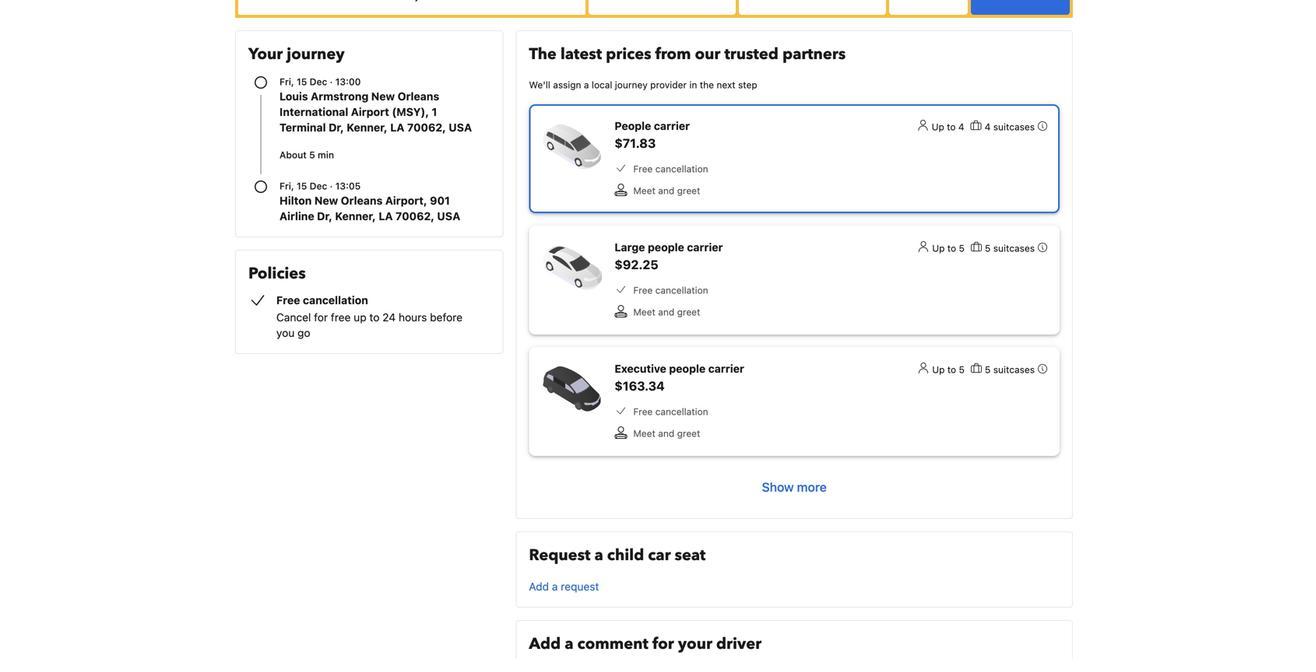 Task type: vqa. For each thing, say whether or not it's contained in the screenshot.
To,
no



Task type: locate. For each thing, give the bounding box(es) containing it.
cancel
[[277, 311, 311, 324]]

1 vertical spatial fri,
[[280, 181, 294, 192]]

the
[[529, 44, 557, 65]]

go
[[298, 327, 311, 340]]

free down '$163.34'
[[634, 407, 653, 418]]

· inside fri, 15 dec · 13:05 hilton new orleans airport, 901 airline dr, kenner, la 70062, usa
[[330, 181, 333, 192]]

1 vertical spatial meet and greet
[[634, 307, 701, 318]]

1 horizontal spatial orleans
[[398, 90, 440, 103]]

(msy),
[[392, 106, 429, 118]]

carrier
[[654, 120, 690, 132], [687, 241, 723, 254], [709, 363, 745, 375]]

3 meet and greet from the top
[[634, 428, 701, 439]]

4 left the 4 suitcases
[[959, 122, 965, 132]]

airport
[[351, 106, 389, 118]]

dec for new
[[310, 181, 327, 192]]

meet and greet down large people carrier $92.25
[[634, 307, 701, 318]]

· for new
[[330, 181, 333, 192]]

add for add a comment for your driver
[[529, 634, 561, 656]]

show more button
[[529, 469, 1060, 506]]

· for armstrong
[[330, 76, 333, 87]]

1 vertical spatial dr,
[[317, 210, 333, 223]]

dr, inside fri, 15 dec · 13:05 hilton new orleans airport, 901 airline dr, kenner, la 70062, usa
[[317, 210, 333, 223]]

0 horizontal spatial orleans
[[341, 194, 383, 207]]

1 and from the top
[[658, 185, 675, 196]]

2 add from the top
[[529, 634, 561, 656]]

new up airport
[[371, 90, 395, 103]]

add
[[529, 581, 549, 594], [529, 634, 561, 656]]

suitcases for $92.25
[[994, 243, 1035, 254]]

0 vertical spatial new
[[371, 90, 395, 103]]

up
[[354, 311, 367, 324]]

· inside fri, 15 dec · 13:00 louis armstrong new orleans international airport (msy), 1 terminal dr, kenner, la 70062, usa
[[330, 76, 333, 87]]

in
[[690, 79, 697, 90]]

2 · from the top
[[330, 181, 333, 192]]

circle empty image for louis armstrong new orleans international airport (msy), 1 terminal dr, kenner, la 70062, usa
[[255, 76, 267, 89]]

la down (msy),
[[390, 121, 405, 134]]

dr, down international
[[329, 121, 344, 134]]

70062,
[[407, 121, 446, 134], [396, 210, 435, 223]]

show more
[[762, 480, 827, 495]]

1 vertical spatial carrier
[[687, 241, 723, 254]]

0 horizontal spatial journey
[[287, 44, 345, 65]]

for left free
[[314, 311, 328, 324]]

· left 13:05 on the left of the page
[[330, 181, 333, 192]]

dr,
[[329, 121, 344, 134], [317, 210, 333, 223]]

for inside the free cancellation cancel for free up to 24 hours before you go
[[314, 311, 328, 324]]

4 right the up to 4
[[985, 122, 991, 132]]

and
[[658, 185, 675, 196], [658, 307, 675, 318], [658, 428, 675, 439]]

carrier inside executive people carrier $163.34
[[709, 363, 745, 375]]

2 5 suitcases from the top
[[985, 365, 1035, 375]]

15 up 'hilton'
[[297, 181, 307, 192]]

15 up louis in the top left of the page
[[297, 76, 307, 87]]

3 suitcases from the top
[[994, 365, 1035, 375]]

dec
[[310, 76, 327, 87], [310, 181, 327, 192]]

new
[[371, 90, 395, 103], [315, 194, 338, 207]]

meet down $92.25
[[634, 307, 656, 318]]

1
[[432, 106, 437, 118]]

0 vertical spatial 70062,
[[407, 121, 446, 134]]

2 fri, from the top
[[280, 181, 294, 192]]

free inside the free cancellation cancel for free up to 24 hours before you go
[[277, 294, 300, 307]]

1 vertical spatial free cancellation
[[634, 285, 709, 296]]

meet and greet
[[634, 185, 701, 196], [634, 307, 701, 318], [634, 428, 701, 439]]

up for $92.25
[[933, 243, 945, 254]]

1 free cancellation from the top
[[634, 164, 709, 175]]

you
[[277, 327, 295, 340]]

2 free cancellation from the top
[[634, 285, 709, 296]]

1 circle empty image from the top
[[255, 76, 267, 89]]

louis
[[280, 90, 308, 103]]

0 vertical spatial for
[[314, 311, 328, 324]]

3 greet from the top
[[677, 428, 701, 439]]

kenner, inside fri, 15 dec · 13:05 hilton new orleans airport, 901 airline dr, kenner, la 70062, usa
[[335, 210, 376, 223]]

1 greet from the top
[[677, 185, 701, 196]]

dec up 'hilton'
[[310, 181, 327, 192]]

1 dec from the top
[[310, 76, 327, 87]]

large people carrier $92.25
[[615, 241, 723, 272]]

1 vertical spatial meet
[[634, 307, 656, 318]]

fri, inside fri, 15 dec · 13:05 hilton new orleans airport, 901 airline dr, kenner, la 70062, usa
[[280, 181, 294, 192]]

0 vertical spatial add
[[529, 581, 549, 594]]

kenner, down 13:05 timer
[[335, 210, 376, 223]]

4 suitcases
[[985, 122, 1035, 132]]

13:00 timer
[[335, 76, 361, 87]]

0 vertical spatial and
[[658, 185, 675, 196]]

dec up armstrong
[[310, 76, 327, 87]]

0 vertical spatial 5 suitcases
[[985, 243, 1035, 254]]

0 vertical spatial meet
[[634, 185, 656, 196]]

and down large people carrier $92.25
[[658, 307, 675, 318]]

free
[[331, 311, 351, 324]]

5 suitcases
[[985, 243, 1035, 254], [985, 365, 1035, 375]]

fri, up louis in the top left of the page
[[280, 76, 294, 87]]

0 vertical spatial dec
[[310, 76, 327, 87]]

2 vertical spatial meet
[[634, 428, 656, 439]]

journey
[[287, 44, 345, 65], [615, 79, 648, 90]]

kenner,
[[347, 121, 388, 134], [335, 210, 376, 223]]

1 vertical spatial new
[[315, 194, 338, 207]]

2 vertical spatial carrier
[[709, 363, 745, 375]]

usa up 901
[[449, 121, 472, 134]]

0 vertical spatial fri,
[[280, 76, 294, 87]]

0 vertical spatial dr,
[[329, 121, 344, 134]]

comment
[[578, 634, 649, 656]]

people right the executive
[[669, 363, 706, 375]]

next
[[717, 79, 736, 90]]

2 meet and greet from the top
[[634, 307, 701, 318]]

15 inside fri, 15 dec · 13:05 hilton new orleans airport, 901 airline dr, kenner, la 70062, usa
[[297, 181, 307, 192]]

5 suitcases for $92.25
[[985, 243, 1035, 254]]

1 vertical spatial 5 suitcases
[[985, 365, 1035, 375]]

and down people carrier $71.83
[[658, 185, 675, 196]]

1 meet from the top
[[634, 185, 656, 196]]

new down 13:05 on the left of the page
[[315, 194, 338, 207]]

2 dec from the top
[[310, 181, 327, 192]]

2 circle empty image from the top
[[255, 181, 267, 193]]

greet down executive people carrier $163.34
[[677, 428, 701, 439]]

70062, down airport,
[[396, 210, 435, 223]]

meet
[[634, 185, 656, 196], [634, 307, 656, 318], [634, 428, 656, 439]]

dec for armstrong
[[310, 76, 327, 87]]

2 vertical spatial and
[[658, 428, 675, 439]]

journey right local
[[615, 79, 648, 90]]

for left your
[[653, 634, 674, 656]]

2 meet from the top
[[634, 307, 656, 318]]

70062, inside fri, 15 dec · 13:00 louis armstrong new orleans international airport (msy), 1 terminal dr, kenner, la 70062, usa
[[407, 121, 446, 134]]

a
[[584, 79, 589, 90], [595, 545, 604, 567], [552, 581, 558, 594], [565, 634, 574, 656]]

la inside fri, 15 dec · 13:00 louis armstrong new orleans international airport (msy), 1 terminal dr, kenner, la 70062, usa
[[390, 121, 405, 134]]

· left 13:00 timer
[[330, 76, 333, 87]]

free up the cancel
[[277, 294, 300, 307]]

meet and greet down '$163.34'
[[634, 428, 701, 439]]

to
[[947, 122, 956, 132], [948, 243, 957, 254], [370, 311, 380, 324], [948, 365, 957, 375]]

kenner, down airport
[[347, 121, 388, 134]]

cancellation
[[656, 164, 709, 175], [656, 285, 709, 296], [303, 294, 368, 307], [656, 407, 709, 418]]

0 vertical spatial circle empty image
[[255, 76, 267, 89]]

0 vertical spatial kenner,
[[347, 121, 388, 134]]

1 vertical spatial la
[[379, 210, 393, 223]]

0 vertical spatial up to 5
[[933, 243, 965, 254]]

circle empty image for hilton new orleans airport, 901 airline dr, kenner, la 70062, usa
[[255, 181, 267, 193]]

dec inside fri, 15 dec · 13:00 louis armstrong new orleans international airport (msy), 1 terminal dr, kenner, la 70062, usa
[[310, 76, 327, 87]]

fri, up 'hilton'
[[280, 181, 294, 192]]

0 vertical spatial people
[[648, 241, 685, 254]]

0 vertical spatial meet and greet
[[634, 185, 701, 196]]

free cancellation down large people carrier $92.25
[[634, 285, 709, 296]]

a left request
[[552, 581, 558, 594]]

executive people carrier $163.34
[[615, 363, 745, 394]]

1 vertical spatial add
[[529, 634, 561, 656]]

more
[[797, 480, 827, 495]]

cancellation down people carrier $71.83
[[656, 164, 709, 175]]

drop-off location image
[[430, 0, 586, 12]]

cancellation down large people carrier $92.25
[[656, 285, 709, 296]]

1 meet and greet from the top
[[634, 185, 701, 196]]

1 vertical spatial dec
[[310, 181, 327, 192]]

0 vertical spatial free cancellation
[[634, 164, 709, 175]]

2 vertical spatial greet
[[677, 428, 701, 439]]

0 vertical spatial greet
[[677, 185, 701, 196]]

1 fri, from the top
[[280, 76, 294, 87]]

0 vertical spatial suitcases
[[994, 122, 1035, 132]]

for
[[314, 311, 328, 324], [653, 634, 674, 656]]

orleans inside fri, 15 dec · 13:00 louis armstrong new orleans international airport (msy), 1 terminal dr, kenner, la 70062, usa
[[398, 90, 440, 103]]

large
[[615, 241, 645, 254]]

1 vertical spatial 15
[[297, 181, 307, 192]]

2 15 from the top
[[297, 181, 307, 192]]

2 suitcases from the top
[[994, 243, 1035, 254]]

2 vertical spatial suitcases
[[994, 365, 1035, 375]]

add down request
[[529, 581, 549, 594]]

1 vertical spatial ·
[[330, 181, 333, 192]]

15 inside fri, 15 dec · 13:00 louis armstrong new orleans international airport (msy), 1 terminal dr, kenner, la 70062, usa
[[297, 76, 307, 87]]

child
[[607, 545, 644, 567]]

circle empty image
[[255, 76, 267, 89], [255, 181, 267, 193]]

1 vertical spatial greet
[[677, 307, 701, 318]]

1 4 from the left
[[959, 122, 965, 132]]

people for $92.25
[[648, 241, 685, 254]]

24
[[383, 311, 396, 324]]

carrier inside people carrier $71.83
[[654, 120, 690, 132]]

journey up 13:00
[[287, 44, 345, 65]]

trusted
[[725, 44, 779, 65]]

armstrong
[[311, 90, 369, 103]]

1 vertical spatial orleans
[[341, 194, 383, 207]]

usa down 901
[[437, 210, 461, 223]]

1 vertical spatial circle empty image
[[255, 181, 267, 193]]

1 vertical spatial suitcases
[[994, 243, 1035, 254]]

meet and greet for $71.83
[[634, 185, 701, 196]]

add a comment for your driver
[[529, 634, 762, 656]]

people inside executive people carrier $163.34
[[669, 363, 706, 375]]

orleans down 13:05 timer
[[341, 194, 383, 207]]

0 vertical spatial usa
[[449, 121, 472, 134]]

0 horizontal spatial new
[[315, 194, 338, 207]]

people up $92.25
[[648, 241, 685, 254]]

suitcases
[[994, 122, 1035, 132], [994, 243, 1035, 254], [994, 365, 1035, 375]]

1 horizontal spatial new
[[371, 90, 395, 103]]

add inside button
[[529, 581, 549, 594]]

0 vertical spatial la
[[390, 121, 405, 134]]

1 horizontal spatial 4
[[985, 122, 991, 132]]

a left "comment"
[[565, 634, 574, 656]]

add a request button
[[529, 580, 599, 595]]

·
[[330, 76, 333, 87], [330, 181, 333, 192]]

add down add a request button
[[529, 634, 561, 656]]

Pick-up location field
[[238, 0, 395, 12]]

request
[[529, 545, 591, 567]]

meet for $92.25
[[634, 307, 656, 318]]

orleans inside fri, 15 dec · 13:05 hilton new orleans airport, 901 airline dr, kenner, la 70062, usa
[[341, 194, 383, 207]]

0 horizontal spatial 4
[[959, 122, 965, 132]]

1 vertical spatial up
[[933, 243, 945, 254]]

cancellation down executive people carrier $163.34
[[656, 407, 709, 418]]

a inside button
[[552, 581, 558, 594]]

for for your
[[653, 634, 674, 656]]

4
[[959, 122, 965, 132], [985, 122, 991, 132]]

5
[[309, 150, 315, 160], [959, 243, 965, 254], [985, 243, 991, 254], [959, 365, 965, 375], [985, 365, 991, 375]]

0 vertical spatial journey
[[287, 44, 345, 65]]

cancellation up free
[[303, 294, 368, 307]]

about 5 min
[[280, 150, 334, 160]]

2 vertical spatial free cancellation
[[634, 407, 709, 418]]

2 vertical spatial up
[[933, 365, 945, 375]]

and for $71.83
[[658, 185, 675, 196]]

1 vertical spatial journey
[[615, 79, 648, 90]]

and down '$163.34'
[[658, 428, 675, 439]]

15
[[297, 76, 307, 87], [297, 181, 307, 192]]

fri, 15 dec · 13:00 louis armstrong new orleans international airport (msy), 1 terminal dr, kenner, la 70062, usa
[[280, 76, 472, 134]]

for for free
[[314, 311, 328, 324]]

70062, down 1
[[407, 121, 446, 134]]

la down airport,
[[379, 210, 393, 223]]

1 vertical spatial 70062,
[[396, 210, 435, 223]]

usa
[[449, 121, 472, 134], [437, 210, 461, 223]]

fri, for louis
[[280, 76, 294, 87]]

1 horizontal spatial for
[[653, 634, 674, 656]]

suitcases for $163.34
[[994, 365, 1035, 375]]

1 add from the top
[[529, 581, 549, 594]]

fri, for hilton
[[280, 181, 294, 192]]

3 free cancellation from the top
[[634, 407, 709, 418]]

greet down people carrier $71.83
[[677, 185, 701, 196]]

free cancellation down people carrier $71.83
[[634, 164, 709, 175]]

1 vertical spatial people
[[669, 363, 706, 375]]

1 vertical spatial usa
[[437, 210, 461, 223]]

up to 5
[[933, 243, 965, 254], [933, 365, 965, 375]]

free cancellation down executive people carrier $163.34
[[634, 407, 709, 418]]

the latest prices from our trusted partners
[[529, 44, 846, 65]]

a left child
[[595, 545, 604, 567]]

0 vertical spatial 15
[[297, 76, 307, 87]]

1 · from the top
[[330, 76, 333, 87]]

add for add a request
[[529, 581, 549, 594]]

free cancellation for $163.34
[[634, 407, 709, 418]]

2 vertical spatial meet and greet
[[634, 428, 701, 439]]

up
[[932, 122, 945, 132], [933, 243, 945, 254], [933, 365, 945, 375]]

carrier for $92.25
[[687, 241, 723, 254]]

local
[[592, 79, 613, 90]]

executive
[[615, 363, 667, 375]]

greet down large people carrier $92.25
[[677, 307, 701, 318]]

1 vertical spatial and
[[658, 307, 675, 318]]

step
[[739, 79, 758, 90]]

carrier inside large people carrier $92.25
[[687, 241, 723, 254]]

1 up to 5 from the top
[[933, 243, 965, 254]]

free
[[634, 164, 653, 175], [634, 285, 653, 296], [277, 294, 300, 307], [634, 407, 653, 418]]

free cancellation
[[634, 164, 709, 175], [634, 285, 709, 296], [634, 407, 709, 418]]

3 meet from the top
[[634, 428, 656, 439]]

2 4 from the left
[[985, 122, 991, 132]]

dec inside fri, 15 dec · 13:05 hilton new orleans airport, 901 airline dr, kenner, la 70062, usa
[[310, 181, 327, 192]]

meet down '$163.34'
[[634, 428, 656, 439]]

1 vertical spatial kenner,
[[335, 210, 376, 223]]

1 5 suitcases from the top
[[985, 243, 1035, 254]]

0 vertical spatial carrier
[[654, 120, 690, 132]]

cancellation inside the free cancellation cancel for free up to 24 hours before you go
[[303, 294, 368, 307]]

2 and from the top
[[658, 307, 675, 318]]

assign
[[553, 79, 582, 90]]

people
[[648, 241, 685, 254], [669, 363, 706, 375]]

dr, right airline
[[317, 210, 333, 223]]

orleans
[[398, 90, 440, 103], [341, 194, 383, 207]]

la inside fri, 15 dec · 13:05 hilton new orleans airport, 901 airline dr, kenner, la 70062, usa
[[379, 210, 393, 223]]

1 horizontal spatial journey
[[615, 79, 648, 90]]

provider
[[651, 79, 687, 90]]

0 horizontal spatial for
[[314, 311, 328, 324]]

fri,
[[280, 76, 294, 87], [280, 181, 294, 192]]

people inside large people carrier $92.25
[[648, 241, 685, 254]]

1 vertical spatial for
[[653, 634, 674, 656]]

greet
[[677, 185, 701, 196], [677, 307, 701, 318], [677, 428, 701, 439]]

fri, inside fri, 15 dec · 13:00 louis armstrong new orleans international airport (msy), 1 terminal dr, kenner, la 70062, usa
[[280, 76, 294, 87]]

free cancellation for $71.83
[[634, 164, 709, 175]]

1 vertical spatial up to 5
[[933, 365, 965, 375]]

2 greet from the top
[[677, 307, 701, 318]]

add a request
[[529, 581, 599, 594]]

up to 5 for $163.34
[[933, 365, 965, 375]]

3 and from the top
[[658, 428, 675, 439]]

0 vertical spatial orleans
[[398, 90, 440, 103]]

free down $71.83
[[634, 164, 653, 175]]

meet and greet down $71.83
[[634, 185, 701, 196]]

0 vertical spatial ·
[[330, 76, 333, 87]]

2 up to 5 from the top
[[933, 365, 965, 375]]

orleans up (msy),
[[398, 90, 440, 103]]

free for $163.34
[[634, 407, 653, 418]]

free down $92.25
[[634, 285, 653, 296]]

meet down $71.83
[[634, 185, 656, 196]]

airport,
[[385, 194, 427, 207]]

1 15 from the top
[[297, 76, 307, 87]]

free cancellation cancel for free up to 24 hours before you go
[[277, 294, 463, 340]]



Task type: describe. For each thing, give the bounding box(es) containing it.
up to 5 for $92.25
[[933, 243, 965, 254]]

70062, inside fri, 15 dec · 13:05 hilton new orleans airport, 901 airline dr, kenner, la 70062, usa
[[396, 210, 435, 223]]

a for request
[[552, 581, 558, 594]]

international
[[280, 106, 348, 118]]

fri, 15 dec · 13:05 hilton new orleans airport, 901 airline dr, kenner, la 70062, usa
[[280, 181, 461, 223]]

hours
[[399, 311, 427, 324]]

a for comment
[[565, 634, 574, 656]]

your journey
[[249, 44, 345, 65]]

request a child car seat
[[529, 545, 706, 567]]

1 suitcases from the top
[[994, 122, 1035, 132]]

meet and greet for $163.34
[[634, 428, 701, 439]]

usa inside fri, 15 dec · 13:00 louis armstrong new orleans international airport (msy), 1 terminal dr, kenner, la 70062, usa
[[449, 121, 472, 134]]

dr, inside fri, 15 dec · 13:00 louis armstrong new orleans international airport (msy), 1 terminal dr, kenner, la 70062, usa
[[329, 121, 344, 134]]

before
[[430, 311, 463, 324]]

usa inside fri, 15 dec · 13:05 hilton new orleans airport, 901 airline dr, kenner, la 70062, usa
[[437, 210, 461, 223]]

carrier for $163.34
[[709, 363, 745, 375]]

a for child
[[595, 545, 604, 567]]

free cancellation for $92.25
[[634, 285, 709, 296]]

your
[[249, 44, 283, 65]]

greet for $71.83
[[677, 185, 701, 196]]

$163.34
[[615, 379, 665, 394]]

a left local
[[584, 79, 589, 90]]

new inside fri, 15 dec · 13:05 hilton new orleans airport, 901 airline dr, kenner, la 70062, usa
[[315, 194, 338, 207]]

0 vertical spatial up
[[932, 122, 945, 132]]

meet for $71.83
[[634, 185, 656, 196]]

Drop-off location field
[[430, 0, 586, 12]]

seat
[[675, 545, 706, 567]]

and for $92.25
[[658, 307, 675, 318]]

we'll assign a local journey provider in the next step
[[529, 79, 758, 90]]

greet for $92.25
[[677, 307, 701, 318]]

free for $71.83
[[634, 164, 653, 175]]

request
[[561, 581, 599, 594]]

to for $92.25
[[948, 243, 957, 254]]

prices
[[606, 44, 652, 65]]

up for $163.34
[[933, 365, 945, 375]]

car
[[648, 545, 671, 567]]

pick-up location image
[[238, 0, 395, 12]]

$92.25
[[615, 257, 659, 272]]

15 for louis
[[297, 76, 307, 87]]

cancellation for $163.34
[[656, 407, 709, 418]]

partners
[[783, 44, 846, 65]]

min
[[318, 150, 334, 160]]

driver
[[717, 634, 762, 656]]

13:00
[[335, 76, 361, 87]]

we'll
[[529, 79, 551, 90]]

people
[[615, 120, 652, 132]]

people carrier $71.83
[[615, 120, 690, 151]]

to for $71.83
[[947, 122, 956, 132]]

up to 4
[[932, 122, 965, 132]]

5 suitcases for $163.34
[[985, 365, 1035, 375]]

$71.83
[[615, 136, 656, 151]]

airline
[[280, 210, 314, 223]]

people for $163.34
[[669, 363, 706, 375]]

greet for $163.34
[[677, 428, 701, 439]]

to for $163.34
[[948, 365, 957, 375]]

13:05 timer
[[335, 181, 361, 192]]

13:05
[[335, 181, 361, 192]]

show
[[762, 480, 794, 495]]

to inside the free cancellation cancel for free up to 24 hours before you go
[[370, 311, 380, 324]]

from
[[656, 44, 691, 65]]

cancellation for $71.83
[[656, 164, 709, 175]]

your
[[678, 634, 713, 656]]

15 for hilton
[[297, 181, 307, 192]]

our
[[695, 44, 721, 65]]

new inside fri, 15 dec · 13:00 louis armstrong new orleans international airport (msy), 1 terminal dr, kenner, la 70062, usa
[[371, 90, 395, 103]]

the
[[700, 79, 714, 90]]

about
[[280, 150, 307, 160]]

terminal
[[280, 121, 326, 134]]

cancellation for $92.25
[[656, 285, 709, 296]]

and for $163.34
[[658, 428, 675, 439]]

free for $92.25
[[634, 285, 653, 296]]

latest
[[561, 44, 602, 65]]

kenner, inside fri, 15 dec · 13:00 louis armstrong new orleans international airport (msy), 1 terminal dr, kenner, la 70062, usa
[[347, 121, 388, 134]]

901
[[430, 194, 450, 207]]

meet for $163.34
[[634, 428, 656, 439]]

meet and greet for $92.25
[[634, 307, 701, 318]]

hilton
[[280, 194, 312, 207]]

policies
[[249, 263, 306, 285]]



